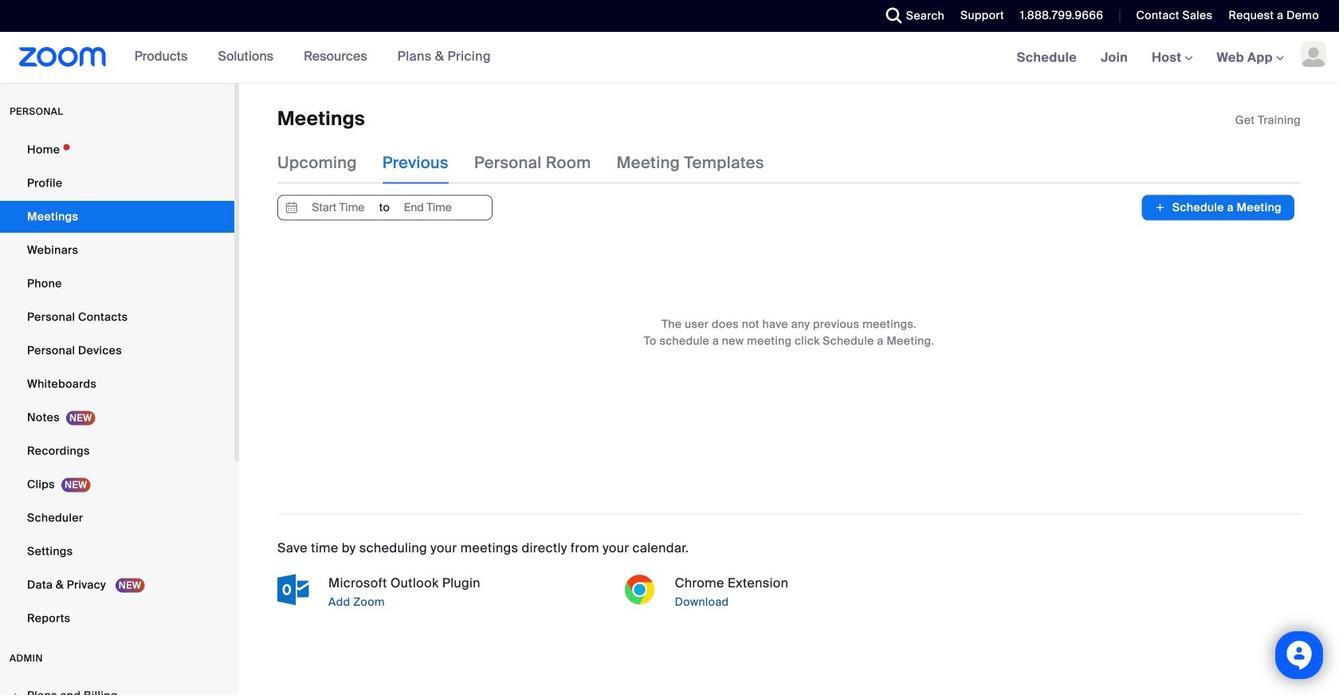 Task type: vqa. For each thing, say whether or not it's contained in the screenshot.
add image
yes



Task type: describe. For each thing, give the bounding box(es) containing it.
Date Range Picker End field
[[391, 196, 465, 220]]

Date Range Picker Start field
[[301, 196, 375, 220]]

add image
[[1155, 200, 1167, 216]]

date image
[[282, 196, 301, 220]]

product information navigation
[[107, 32, 503, 83]]



Task type: locate. For each thing, give the bounding box(es) containing it.
menu item
[[0, 681, 234, 695]]

right image
[[11, 691, 21, 695]]

zoom logo image
[[19, 47, 107, 67]]

tabs of meeting tab list
[[278, 142, 790, 184]]

meetings navigation
[[1005, 32, 1340, 84]]

application
[[1236, 112, 1302, 128]]

profile picture image
[[1302, 41, 1327, 67]]

personal menu menu
[[0, 134, 234, 636]]

banner
[[0, 32, 1340, 84]]



